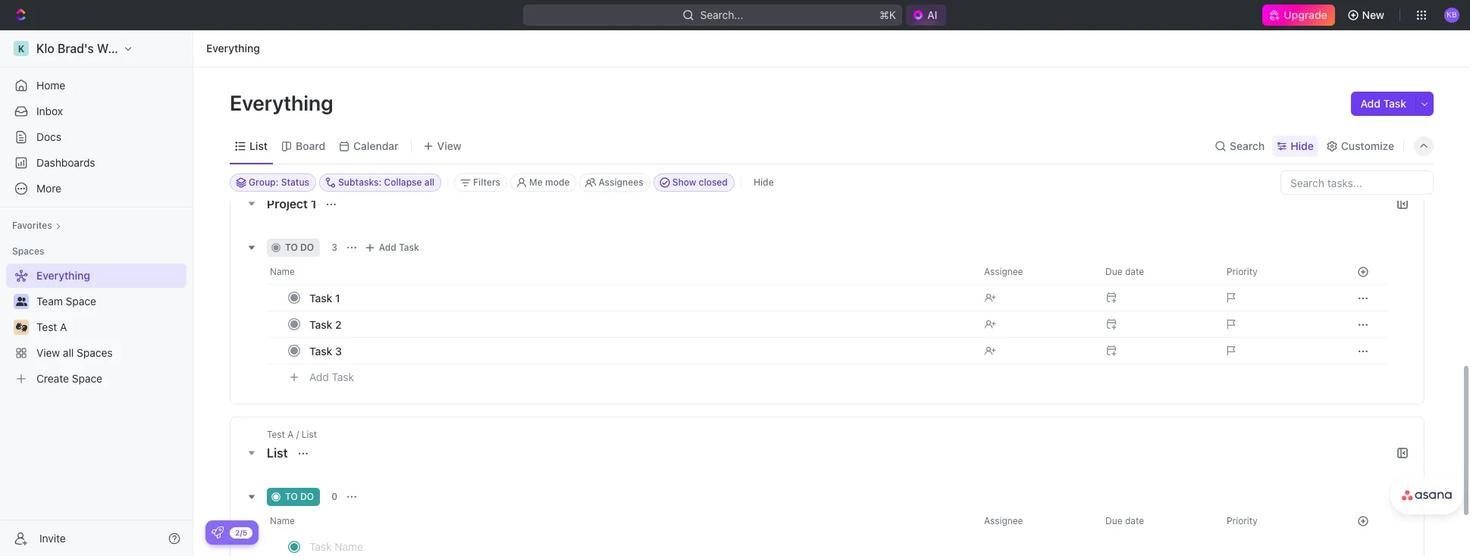 Task type: locate. For each thing, give the bounding box(es) containing it.
add task button
[[1352, 92, 1416, 116], [361, 239, 425, 257], [303, 369, 360, 387]]

test left /
[[267, 429, 285, 441]]

0 vertical spatial do
[[300, 242, 314, 253]]

0 vertical spatial 3
[[332, 242, 337, 253]]

0 vertical spatial to
[[285, 242, 298, 253]]

0 vertical spatial a
[[60, 321, 67, 334]]

home
[[36, 79, 65, 92]]

1 vertical spatial priority
[[1227, 516, 1258, 527]]

assignee
[[985, 266, 1024, 278], [985, 516, 1024, 527]]

tree
[[6, 264, 187, 391]]

closed
[[699, 177, 728, 188]]

name button
[[267, 260, 975, 284], [267, 510, 975, 534]]

filters button
[[454, 174, 507, 192]]

2 vertical spatial everything
[[36, 269, 90, 282]]

dashboards link
[[6, 151, 187, 175]]

dashboards
[[36, 156, 95, 169]]

do for 3
[[300, 242, 314, 253]]

add task button down 'subtasks: collapse all'
[[361, 239, 425, 257]]

1 vertical spatial add task
[[379, 242, 419, 253]]

1 vertical spatial 1
[[335, 292, 340, 305]]

2
[[335, 318, 342, 331]]

1 due from the top
[[1106, 266, 1123, 278]]

task up customize
[[1384, 97, 1407, 110]]

view
[[437, 139, 462, 152], [36, 347, 60, 360]]

due
[[1106, 266, 1123, 278], [1106, 516, 1123, 527]]

1 name from the top
[[270, 266, 295, 278]]

view for view
[[437, 139, 462, 152]]

a down team space
[[60, 321, 67, 334]]

to do down project 1 on the top left of page
[[285, 242, 314, 253]]

1 horizontal spatial all
[[425, 177, 435, 188]]

‎task up the ‎task 2
[[309, 292, 333, 305]]

0 vertical spatial ‎task
[[309, 292, 333, 305]]

0 vertical spatial add task button
[[1352, 92, 1416, 116]]

priority
[[1227, 266, 1258, 278], [1227, 516, 1258, 527]]

due for 2nd the due date dropdown button from the bottom of the page
[[1106, 266, 1123, 278]]

3 down 2
[[335, 345, 342, 358]]

0 vertical spatial assignee button
[[975, 260, 1097, 284]]

1 do from the top
[[300, 242, 314, 253]]

1 right project
[[311, 197, 317, 211]]

‎task for ‎task 1
[[309, 292, 333, 305]]

subtasks:
[[338, 177, 382, 188]]

due date button
[[1097, 260, 1218, 284], [1097, 510, 1218, 534]]

0 horizontal spatial add task
[[309, 371, 354, 384]]

spaces down favorites at the top
[[12, 246, 44, 257]]

me
[[529, 177, 543, 188]]

space down view all spaces link
[[72, 372, 102, 385]]

2 horizontal spatial add task
[[1361, 97, 1407, 110]]

task 3 link
[[306, 340, 972, 362]]

1 vertical spatial hide
[[754, 177, 774, 188]]

0 horizontal spatial all
[[63, 347, 74, 360]]

0 vertical spatial 1
[[311, 197, 317, 211]]

0 vertical spatial hide
[[1291, 139, 1314, 152]]

0 horizontal spatial hide
[[754, 177, 774, 188]]

0 vertical spatial everything link
[[203, 39, 264, 58]]

show closed
[[673, 177, 728, 188]]

1 vertical spatial name button
[[267, 510, 975, 534]]

1 horizontal spatial view
[[437, 139, 462, 152]]

view all spaces
[[36, 347, 113, 360]]

1 ‎task from the top
[[309, 292, 333, 305]]

test inside "test a" link
[[36, 321, 57, 334]]

add task up customize
[[1361, 97, 1407, 110]]

1 vertical spatial space
[[72, 372, 102, 385]]

0 vertical spatial add
[[1361, 97, 1381, 110]]

‎task 2
[[309, 318, 342, 331]]

hide right search
[[1291, 139, 1314, 152]]

1 horizontal spatial 1
[[335, 292, 340, 305]]

search
[[1230, 139, 1265, 152]]

1 vertical spatial a
[[288, 429, 294, 441]]

add down 'subtasks: collapse all'
[[379, 242, 397, 253]]

1 date from the top
[[1126, 266, 1145, 278]]

0 horizontal spatial 1
[[311, 197, 317, 211]]

all up create space
[[63, 347, 74, 360]]

add up customize
[[1361, 97, 1381, 110]]

new button
[[1341, 3, 1394, 27]]

2 due date button from the top
[[1097, 510, 1218, 534]]

0 vertical spatial due
[[1106, 266, 1123, 278]]

1 for ‎task 1
[[335, 292, 340, 305]]

‎task inside 'link'
[[309, 318, 333, 331]]

hide right closed at the top of the page
[[754, 177, 774, 188]]

0 horizontal spatial everything link
[[6, 264, 184, 288]]

more
[[36, 182, 61, 195]]

add task down task 3
[[309, 371, 354, 384]]

date
[[1126, 266, 1145, 278], [1126, 516, 1145, 527]]

0
[[332, 491, 337, 503]]

filters
[[473, 177, 501, 188]]

add task for add task button to the bottom
[[309, 371, 354, 384]]

space right team
[[66, 295, 96, 308]]

0 vertical spatial name button
[[267, 260, 975, 284]]

due date for second the due date dropdown button
[[1106, 516, 1145, 527]]

0 vertical spatial spaces
[[12, 246, 44, 257]]

1 to do from the top
[[285, 242, 314, 253]]

Search tasks... text field
[[1282, 171, 1434, 194]]

do for 0
[[300, 491, 314, 503]]

2 vertical spatial add task button
[[303, 369, 360, 387]]

list down test a / list
[[267, 447, 291, 460]]

list right /
[[302, 429, 317, 441]]

do
[[300, 242, 314, 253], [300, 491, 314, 503]]

‎task for ‎task 2
[[309, 318, 333, 331]]

inbox
[[36, 105, 63, 118]]

0 vertical spatial due date
[[1106, 266, 1145, 278]]

calendar
[[354, 139, 399, 152]]

0 vertical spatial view
[[437, 139, 462, 152]]

name for 2nd name dropdown button from the bottom
[[270, 266, 295, 278]]

2 date from the top
[[1126, 516, 1145, 527]]

test a / list
[[267, 429, 317, 441]]

3 up ‎task 1
[[332, 242, 337, 253]]

0 vertical spatial add task
[[1361, 97, 1407, 110]]

1
[[311, 197, 317, 211], [335, 292, 340, 305]]

spaces
[[12, 246, 44, 257], [77, 347, 113, 360]]

to for 3
[[285, 242, 298, 253]]

0 vertical spatial space
[[66, 295, 96, 308]]

1 vertical spatial priority button
[[1218, 510, 1339, 534]]

1 vertical spatial name
[[270, 516, 295, 527]]

view for view all spaces
[[36, 347, 60, 360]]

/
[[296, 429, 299, 441]]

1 vertical spatial do
[[300, 491, 314, 503]]

task inside task 3 "link"
[[309, 345, 333, 358]]

1 horizontal spatial hide
[[1291, 139, 1314, 152]]

2 due date from the top
[[1106, 516, 1145, 527]]

0 vertical spatial date
[[1126, 266, 1145, 278]]

a inside navigation
[[60, 321, 67, 334]]

to left 0
[[285, 491, 298, 503]]

0 vertical spatial test
[[36, 321, 57, 334]]

everything inside sidebar navigation
[[36, 269, 90, 282]]

1 vertical spatial due date
[[1106, 516, 1145, 527]]

team space link
[[36, 290, 184, 314]]

2 vertical spatial add
[[309, 371, 329, 384]]

everything link
[[203, 39, 264, 58], [6, 264, 184, 288]]

0 horizontal spatial view
[[36, 347, 60, 360]]

priority button
[[1218, 260, 1339, 284], [1218, 510, 1339, 534]]

0 vertical spatial due date button
[[1097, 260, 1218, 284]]

a
[[60, 321, 67, 334], [288, 429, 294, 441]]

2 vertical spatial add task
[[309, 371, 354, 384]]

1 vertical spatial all
[[63, 347, 74, 360]]

0 vertical spatial priority button
[[1218, 260, 1339, 284]]

1 horizontal spatial add
[[379, 242, 397, 253]]

test
[[36, 321, 57, 334], [267, 429, 285, 441]]

test right hands asl interpreting icon
[[36, 321, 57, 334]]

1 vertical spatial assignee
[[985, 516, 1024, 527]]

everything link inside sidebar navigation
[[6, 264, 184, 288]]

hide button
[[748, 174, 780, 192]]

project
[[267, 197, 308, 211]]

upgrade
[[1284, 8, 1328, 21]]

list up group:
[[250, 139, 268, 152]]

1 priority from the top
[[1227, 266, 1258, 278]]

hide
[[1291, 139, 1314, 152], [754, 177, 774, 188]]

1 to from the top
[[285, 242, 298, 253]]

kb button
[[1440, 3, 1465, 27]]

Task Name text field
[[309, 535, 752, 557]]

0 horizontal spatial test
[[36, 321, 57, 334]]

all
[[425, 177, 435, 188], [63, 347, 74, 360]]

1 up 2
[[335, 292, 340, 305]]

to do
[[285, 242, 314, 253], [285, 491, 314, 503]]

name right onboarding checklist button element
[[270, 516, 295, 527]]

view down test a
[[36, 347, 60, 360]]

user group image
[[16, 297, 27, 306]]

1 horizontal spatial everything link
[[203, 39, 264, 58]]

1 vertical spatial due date button
[[1097, 510, 1218, 534]]

brad's
[[58, 42, 94, 55]]

⌘k
[[880, 8, 897, 21]]

to do left 0
[[285, 491, 314, 503]]

1 vertical spatial due
[[1106, 516, 1123, 527]]

everything
[[206, 42, 260, 55], [230, 90, 338, 115], [36, 269, 90, 282]]

0 vertical spatial priority
[[1227, 266, 1258, 278]]

add down task 3
[[309, 371, 329, 384]]

collapse
[[384, 177, 422, 188]]

tree containing everything
[[6, 264, 187, 391]]

to
[[285, 242, 298, 253], [285, 491, 298, 503]]

onboarding checklist button image
[[212, 527, 224, 539]]

‎task 1 link
[[306, 287, 972, 309]]

add
[[1361, 97, 1381, 110], [379, 242, 397, 253], [309, 371, 329, 384]]

1 vertical spatial test
[[267, 429, 285, 441]]

hands asl interpreting image
[[16, 323, 27, 332]]

task
[[1384, 97, 1407, 110], [399, 242, 419, 253], [309, 345, 333, 358], [332, 371, 354, 384]]

view up filters dropdown button
[[437, 139, 462, 152]]

1 vertical spatial to
[[285, 491, 298, 503]]

view inside button
[[437, 139, 462, 152]]

show closed button
[[654, 174, 735, 192]]

me mode button
[[511, 174, 577, 192]]

list
[[250, 139, 268, 152], [302, 429, 317, 441], [267, 447, 291, 460]]

all right collapse
[[425, 177, 435, 188]]

board link
[[293, 135, 326, 157]]

1 horizontal spatial test
[[267, 429, 285, 441]]

name down project
[[270, 266, 295, 278]]

new
[[1363, 8, 1385, 21]]

status
[[281, 177, 309, 188]]

0 horizontal spatial a
[[60, 321, 67, 334]]

1 vertical spatial date
[[1126, 516, 1145, 527]]

a left /
[[288, 429, 294, 441]]

2 name from the top
[[270, 516, 295, 527]]

1 vertical spatial add task button
[[361, 239, 425, 257]]

add task down collapse
[[379, 242, 419, 253]]

2 assignee from the top
[[985, 516, 1024, 527]]

to down project 1 on the top left of page
[[285, 242, 298, 253]]

2 ‎task from the top
[[309, 318, 333, 331]]

add task button up customize
[[1352, 92, 1416, 116]]

2 do from the top
[[300, 491, 314, 503]]

1 vertical spatial ‎task
[[309, 318, 333, 331]]

0 vertical spatial to do
[[285, 242, 314, 253]]

0 vertical spatial name
[[270, 266, 295, 278]]

assignee button
[[975, 260, 1097, 284], [975, 510, 1097, 534]]

name for first name dropdown button from the bottom of the page
[[270, 516, 295, 527]]

0 vertical spatial assignee
[[985, 266, 1024, 278]]

‎task left 2
[[309, 318, 333, 331]]

1 vertical spatial 3
[[335, 345, 342, 358]]

3
[[332, 242, 337, 253], [335, 345, 342, 358]]

do left 0
[[300, 491, 314, 503]]

1 vertical spatial everything link
[[6, 264, 184, 288]]

home link
[[6, 74, 187, 98]]

add task for topmost add task button
[[1361, 97, 1407, 110]]

2 to from the top
[[285, 491, 298, 503]]

1 horizontal spatial a
[[288, 429, 294, 441]]

view inside sidebar navigation
[[36, 347, 60, 360]]

assignees button
[[580, 174, 651, 192]]

add task button down task 3
[[303, 369, 360, 387]]

spaces up create space link
[[77, 347, 113, 360]]

klo brad's workspace, , element
[[14, 41, 29, 56]]

2 due from the top
[[1106, 516, 1123, 527]]

hide inside dropdown button
[[1291, 139, 1314, 152]]

ai button
[[907, 5, 947, 26]]

task down the ‎task 2
[[309, 345, 333, 358]]

create
[[36, 372, 69, 385]]

view all spaces link
[[6, 341, 184, 366]]

1 vertical spatial assignee button
[[975, 510, 1097, 534]]

2 horizontal spatial add
[[1361, 97, 1381, 110]]

do down project 1 on the top left of page
[[300, 242, 314, 253]]

1 due date from the top
[[1106, 266, 1145, 278]]

1 vertical spatial view
[[36, 347, 60, 360]]

due date
[[1106, 266, 1145, 278], [1106, 516, 1145, 527]]

1 vertical spatial everything
[[230, 90, 338, 115]]

1 assignee from the top
[[985, 266, 1024, 278]]

2 to do from the top
[[285, 491, 314, 503]]

1 horizontal spatial spaces
[[77, 347, 113, 360]]

team
[[36, 295, 63, 308]]

1 vertical spatial to do
[[285, 491, 314, 503]]



Task type: vqa. For each thing, say whether or not it's contained in the screenshot.
VIEW ALL SPACES
yes



Task type: describe. For each thing, give the bounding box(es) containing it.
group: status
[[249, 177, 309, 188]]

to for 0
[[285, 491, 298, 503]]

invite
[[39, 532, 66, 545]]

2 priority button from the top
[[1218, 510, 1339, 534]]

docs
[[36, 130, 61, 143]]

assignees
[[599, 177, 644, 188]]

test a
[[36, 321, 67, 334]]

view button
[[418, 128, 467, 164]]

search...
[[701, 8, 744, 21]]

0 horizontal spatial add
[[309, 371, 329, 384]]

due for second the due date dropdown button
[[1106, 516, 1123, 527]]

space for team space
[[66, 295, 96, 308]]

assignee for first assignee dropdown button from the top
[[985, 266, 1024, 278]]

mode
[[545, 177, 570, 188]]

test a link
[[36, 316, 184, 340]]

onboarding checklist button element
[[212, 527, 224, 539]]

project 1
[[267, 197, 320, 211]]

team space
[[36, 295, 96, 308]]

tree inside sidebar navigation
[[6, 264, 187, 391]]

task down collapse
[[399, 242, 419, 253]]

2 priority from the top
[[1227, 516, 1258, 527]]

create space
[[36, 372, 102, 385]]

customize button
[[1322, 135, 1399, 157]]

ai
[[928, 8, 938, 21]]

due date for 2nd the due date dropdown button from the bottom of the page
[[1106, 266, 1145, 278]]

2 name button from the top
[[267, 510, 975, 534]]

workspace
[[97, 42, 160, 55]]

inbox link
[[6, 99, 187, 124]]

1 vertical spatial add
[[379, 242, 397, 253]]

1 vertical spatial list
[[302, 429, 317, 441]]

0 vertical spatial all
[[425, 177, 435, 188]]

test for test a
[[36, 321, 57, 334]]

task down task 3
[[332, 371, 354, 384]]

2 vertical spatial list
[[267, 447, 291, 460]]

task 3
[[309, 345, 342, 358]]

1 horizontal spatial add task
[[379, 242, 419, 253]]

sidebar navigation
[[0, 30, 196, 557]]

view button
[[418, 135, 467, 157]]

hide button
[[1273, 135, 1319, 157]]

2 assignee button from the top
[[975, 510, 1097, 534]]

2/5
[[235, 528, 248, 537]]

hide inside button
[[754, 177, 774, 188]]

0 vertical spatial list
[[250, 139, 268, 152]]

favorites button
[[6, 217, 67, 235]]

list link
[[247, 135, 268, 157]]

1 due date button from the top
[[1097, 260, 1218, 284]]

all inside sidebar navigation
[[63, 347, 74, 360]]

more button
[[6, 177, 187, 201]]

1 priority button from the top
[[1218, 260, 1339, 284]]

1 vertical spatial spaces
[[77, 347, 113, 360]]

board
[[296, 139, 326, 152]]

subtasks: collapse all
[[338, 177, 435, 188]]

a for test a
[[60, 321, 67, 334]]

calendar link
[[351, 135, 399, 157]]

space for create space
[[72, 372, 102, 385]]

0 horizontal spatial spaces
[[12, 246, 44, 257]]

group:
[[249, 177, 279, 188]]

assignee for 2nd assignee dropdown button from the top of the page
[[985, 516, 1024, 527]]

create space link
[[6, 367, 184, 391]]

to do for 0
[[285, 491, 314, 503]]

3 inside "link"
[[335, 345, 342, 358]]

date for 2nd the due date dropdown button from the bottom of the page
[[1126, 266, 1145, 278]]

‎task 1
[[309, 292, 340, 305]]

search button
[[1211, 135, 1270, 157]]

to do for 3
[[285, 242, 314, 253]]

me mode
[[529, 177, 570, 188]]

docs link
[[6, 125, 187, 149]]

k
[[18, 43, 24, 54]]

‎task 2 link
[[306, 314, 972, 336]]

1 for project 1
[[311, 197, 317, 211]]

1 assignee button from the top
[[975, 260, 1097, 284]]

date for second the due date dropdown button
[[1126, 516, 1145, 527]]

0 vertical spatial everything
[[206, 42, 260, 55]]

favorites
[[12, 220, 52, 231]]

test for test a / list
[[267, 429, 285, 441]]

customize
[[1342, 139, 1395, 152]]

a for test a / list
[[288, 429, 294, 441]]

klo brad's workspace
[[36, 42, 160, 55]]

1 name button from the top
[[267, 260, 975, 284]]

show
[[673, 177, 697, 188]]

klo
[[36, 42, 54, 55]]

kb
[[1447, 10, 1458, 19]]

upgrade link
[[1263, 5, 1335, 26]]



